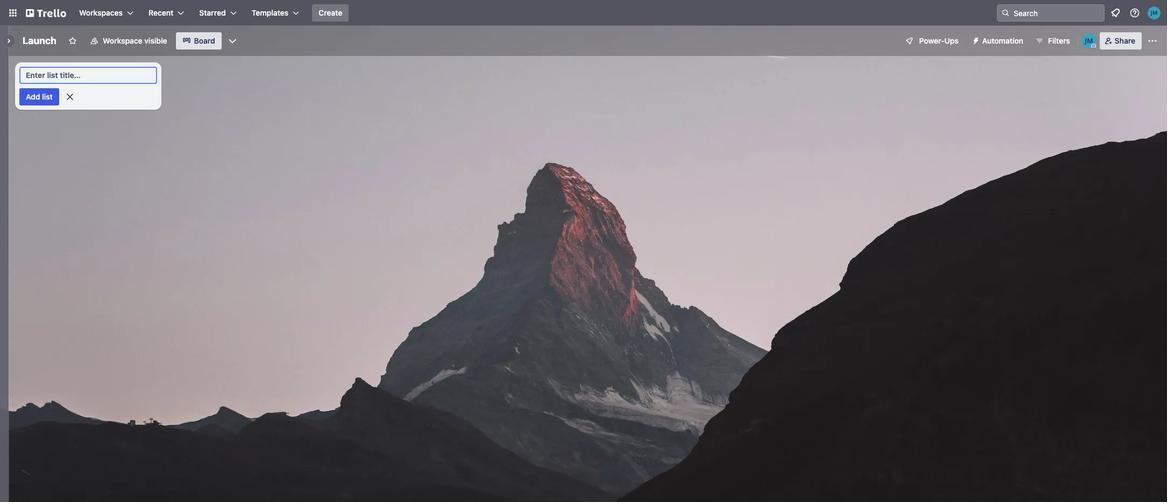Task type: describe. For each thing, give the bounding box(es) containing it.
power-ups button
[[898, 32, 966, 50]]

automation
[[983, 36, 1024, 45]]

workspace
[[103, 36, 142, 45]]

Enter list title… text field
[[19, 67, 157, 84]]

0 notifications image
[[1110, 6, 1123, 19]]

sm image
[[968, 32, 983, 47]]

add list
[[26, 92, 53, 101]]

back to home image
[[26, 4, 66, 22]]

add list button
[[19, 88, 59, 106]]

launch
[[23, 35, 57, 46]]

power-
[[920, 36, 945, 45]]

search image
[[1002, 9, 1011, 17]]

starred
[[199, 8, 226, 17]]

filters button
[[1033, 32, 1074, 50]]

starred button
[[193, 4, 243, 22]]

this member is an admin of this board. image
[[1092, 44, 1097, 48]]

list
[[42, 92, 53, 101]]

primary element
[[0, 0, 1168, 26]]

templates
[[252, 8, 289, 17]]

share
[[1115, 36, 1136, 45]]

0 vertical spatial jeremy miller (jeremymiller198) image
[[1149, 6, 1161, 19]]

share button
[[1100, 32, 1143, 50]]

create button
[[312, 4, 349, 22]]

board link
[[176, 32, 222, 50]]

recent
[[149, 8, 174, 17]]

Search field
[[1011, 5, 1105, 21]]



Task type: locate. For each thing, give the bounding box(es) containing it.
jeremy miller (jeremymiller198) image
[[1149, 6, 1161, 19], [1082, 33, 1097, 48]]

templates button
[[245, 4, 306, 22]]

switch to… image
[[8, 8, 18, 18]]

create
[[319, 8, 343, 17]]

show menu image
[[1148, 36, 1159, 46]]

ups
[[945, 36, 959, 45]]

jeremy miller (jeremymiller198) image right open information menu image
[[1149, 6, 1161, 19]]

workspaces
[[79, 8, 123, 17]]

automation button
[[968, 32, 1030, 50]]

workspaces button
[[73, 4, 140, 22]]

cancel list editing image
[[64, 92, 75, 102]]

visible
[[144, 36, 167, 45]]

0 horizontal spatial jeremy miller (jeremymiller198) image
[[1082, 33, 1097, 48]]

recent button
[[142, 4, 191, 22]]

star or unstar board image
[[68, 37, 77, 45]]

Board name text field
[[17, 32, 62, 50]]

workspace visible button
[[83, 32, 174, 50]]

filters
[[1049, 36, 1071, 45]]

power-ups
[[920, 36, 959, 45]]

board
[[194, 36, 215, 45]]

open information menu image
[[1130, 8, 1141, 18]]

customize views image
[[227, 36, 238, 46]]

1 horizontal spatial jeremy miller (jeremymiller198) image
[[1149, 6, 1161, 19]]

add
[[26, 92, 40, 101]]

1 vertical spatial jeremy miller (jeremymiller198) image
[[1082, 33, 1097, 48]]

workspace visible
[[103, 36, 167, 45]]

jeremy miller (jeremymiller198) image right filters
[[1082, 33, 1097, 48]]



Task type: vqa. For each thing, say whether or not it's contained in the screenshot.
Terry Turtle (terryturtle) icon
no



